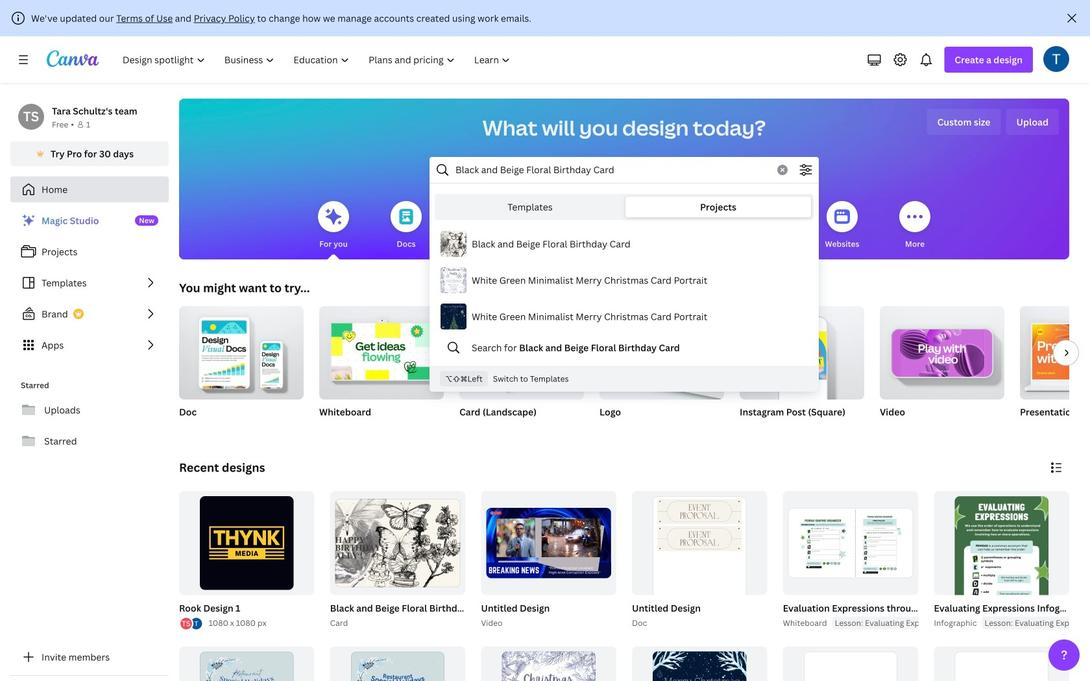 Task type: describe. For each thing, give the bounding box(es) containing it.
0 vertical spatial list
[[10, 208, 169, 358]]

Search search field
[[456, 158, 770, 182]]

tara schultz's team image
[[18, 104, 44, 130]]

tara schultz image
[[1043, 46, 1069, 72]]



Task type: locate. For each thing, give the bounding box(es) containing it.
1 horizontal spatial list
[[179, 617, 204, 631]]

list
[[10, 208, 169, 358], [179, 617, 204, 631]]

top level navigation element
[[114, 47, 521, 73]]

tara schultz's team element
[[18, 104, 44, 130]]

1 vertical spatial list
[[179, 617, 204, 631]]

group
[[319, 301, 444, 435], [319, 301, 444, 400], [740, 301, 864, 435], [740, 301, 864, 400], [880, 301, 1005, 435], [880, 301, 1005, 400], [179, 306, 304, 435], [459, 306, 584, 435], [459, 306, 584, 400], [600, 306, 724, 435], [600, 306, 724, 400], [1020, 306, 1090, 435], [1020, 306, 1090, 400], [177, 491, 315, 631], [327, 491, 493, 630], [330, 491, 465, 595], [478, 491, 616, 630], [481, 491, 616, 595], [629, 491, 767, 630], [632, 491, 767, 629], [780, 491, 1023, 630], [783, 491, 918, 595], [931, 491, 1090, 681], [934, 491, 1069, 681], [179, 647, 315, 681], [330, 647, 465, 681], [481, 647, 616, 681], [632, 647, 767, 681], [783, 647, 918, 681], [934, 647, 1069, 681]]

None search field
[[430, 157, 819, 392]]

list box
[[430, 226, 818, 361]]

0 horizontal spatial list
[[10, 208, 169, 358]]



Task type: vqa. For each thing, say whether or not it's contained in the screenshot.
Apps button
no



